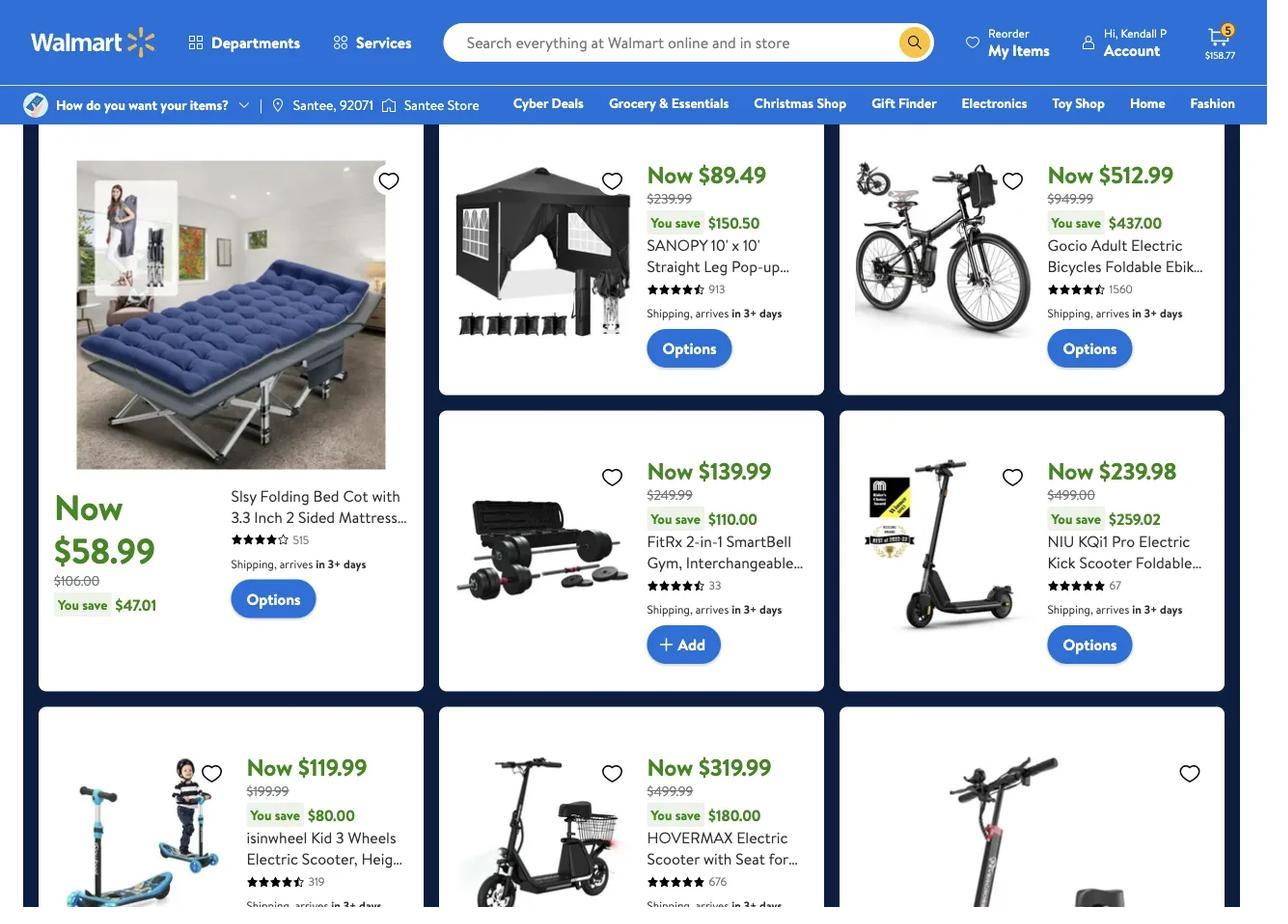 Task type: locate. For each thing, give the bounding box(es) containing it.
shipping, arrives in 3+ days
[[647, 9, 782, 25], [647, 305, 782, 322], [1048, 305, 1183, 322], [231, 556, 366, 572], [647, 601, 782, 618], [1048, 601, 1183, 618]]

save for $319.99
[[675, 806, 701, 824]]

search icon image
[[907, 35, 923, 50]]

days for now $512.99
[[1160, 305, 1183, 322]]

your
[[161, 96, 187, 114]]

foldable
[[1106, 256, 1162, 277], [1136, 552, 1193, 573], [320, 870, 377, 891]]

shelter
[[700, 341, 748, 362]]

black
[[647, 426, 683, 447], [1048, 637, 1083, 658]]

interchangeable
[[686, 552, 794, 573]]

add button
[[247, 33, 321, 72], [647, 626, 721, 664]]

options link inside now $89.49 group
[[647, 329, 732, 368]]

3+ right cots
[[328, 556, 341, 572]]

0 vertical spatial add to cart image
[[254, 41, 278, 64]]

now inside the now $119.99 $199.99 you save $80.00 isinwheel kid 3 wheels electric scooter, height adjustable foldable kick scooter for k
[[247, 752, 293, 784]]

save up kqi1
[[1076, 509, 1101, 528]]

0 horizontal spatial add to cart image
[[254, 41, 278, 64]]

10' left x
[[711, 235, 728, 256]]

mountain
[[1103, 362, 1166, 383]]

2 vertical spatial adjustable
[[247, 870, 317, 891]]

options link down distance
[[1048, 626, 1133, 664]]

$512.99
[[1100, 159, 1174, 191]]

shipping, arrives in 3+ days inside now $239.98 "group"
[[1048, 601, 1183, 618]]

now down fenders
[[1048, 455, 1094, 488]]

seat
[[736, 849, 765, 870]]

ebike,
[[1166, 256, 1206, 277]]

add up santee,
[[278, 41, 305, 63]]

with right shelter
[[752, 341, 780, 362]]

save for $239.98
[[1076, 509, 1101, 528]]

shipping, arrives in 3+ days down 515
[[231, 556, 366, 572]]

electric left kid
[[247, 849, 298, 870]]

shipping, arrives in 3+ days down 913
[[647, 305, 782, 322]]

toy
[[1053, 94, 1072, 112]]

options link down commuter
[[1048, 329, 1133, 368]]

you down $239.99
[[651, 213, 672, 232]]

save for $139.99
[[675, 509, 701, 528]]

options link for now $89.49
[[647, 329, 732, 368]]

add down barbell
[[678, 634, 706, 655]]

top,
[[753, 383, 781, 405]]

319
[[308, 874, 325, 890]]

easy
[[734, 277, 764, 298]]

now inside now $89.49 $239.99 you save $150.50 sanopy 10' x 10' straight leg pop-up canopy tent easy one person setup instant outdoor canopy folding shelter with 4 removable sidewalls, air vent on the top, 4 sandbags, carrying bag, black
[[647, 159, 693, 191]]

adjustable for $119.99
[[247, 870, 317, 891]]

options link inside now $512.99 group
[[1048, 329, 1133, 368]]

shipping, arrives in 3+ days down "1560"
[[1048, 305, 1183, 322]]

electric down '$259.02'
[[1139, 531, 1191, 552]]

0 horizontal spatial canopy
[[647, 277, 698, 298]]

options up removable
[[663, 338, 717, 359]]

days down dumbbells
[[760, 601, 782, 618]]

$319.99
[[699, 752, 772, 784]]

 image
[[270, 97, 286, 113]]

days inside now $239.98 "group"
[[1160, 601, 1183, 618]]

with inside now $319.99 $499.99 you save $180.00 hovermax electric scooter with seat for adult, 400w motor up to 22 miles rang
[[704, 849, 732, 870]]

1 vertical spatial scooter
[[647, 849, 700, 870]]

0 horizontal spatial shop
[[817, 94, 847, 112]]

shop for christmas shop
[[817, 94, 847, 112]]

now $89.49 group
[[455, 130, 809, 447]]

options down distance
[[1063, 634, 1118, 656]]

1560
[[1110, 281, 1133, 297]]

1 horizontal spatial up
[[782, 870, 799, 891]]

arrives down 33
[[696, 601, 729, 618]]

0 vertical spatial add button
[[247, 33, 321, 72]]

now inside now $139.99 $249.99 you save $110.00 fitrx 2-in-1 smartbell gym, interchangeable adjustable dumbbells and barbell weight set, 100lbs.
[[647, 455, 693, 488]]

shop right the toy
[[1075, 94, 1105, 112]]

up right motor
[[782, 870, 799, 891]]

slsy
[[231, 485, 257, 506]]

shipping, arrives in 3+ days for now $89.49
[[647, 305, 782, 322]]

2 shop from the left
[[1075, 94, 1105, 112]]

shop right the christmas on the right of page
[[817, 94, 847, 112]]

you for $512.99
[[1052, 213, 1073, 232]]

1 vertical spatial cot
[[231, 549, 256, 570]]

you down $106.00
[[58, 595, 79, 614]]

adjustable
[[1048, 383, 1118, 405], [647, 573, 717, 595], [247, 870, 317, 891]]

1 vertical spatial 4
[[784, 383, 794, 405]]

you down the "$199.99"
[[251, 806, 272, 824]]

now right add to favorites list, sanopy 10' x 10' straight leg pop-up canopy tent easy one person setup instant outdoor canopy folding shelter with 4 removable sidewalls, air vent on the top, 4 sandbags, carrying bag, black image
[[647, 159, 693, 191]]

walmart+ link
[[1169, 120, 1244, 140]]

you inside now $89.49 $239.99 you save $150.50 sanopy 10' x 10' straight leg pop-up canopy tent easy one person setup instant outdoor canopy folding shelter with 4 removable sidewalls, air vent on the top, 4 sandbags, carrying bag, black
[[651, 213, 672, 232]]

gym,
[[647, 552, 682, 573]]

shipping, left setup
[[647, 305, 693, 322]]

shipping, arrives in 3+ days inside now $512.99 group
[[1048, 305, 1183, 322]]

x
[[732, 235, 740, 256]]

black down distance
[[1048, 637, 1083, 658]]

save inside now $319.99 $499.99 you save $180.00 hovermax electric scooter with seat for adult, 400w motor up to 22 miles rang
[[675, 806, 701, 824]]

1 vertical spatial add
[[678, 634, 706, 655]]

1 vertical spatial kick
[[247, 891, 275, 907]]

500w
[[1048, 277, 1089, 298]]

2 vertical spatial for
[[334, 891, 354, 907]]

shipping, arrives in 3+ days down '67'
[[1048, 601, 1183, 618]]

want
[[129, 96, 157, 114]]

scooter,
[[302, 849, 358, 870]]

0 vertical spatial 4
[[784, 341, 794, 362]]

deals
[[552, 94, 584, 112]]

3+ right full
[[1145, 305, 1158, 322]]

0 horizontal spatial add button
[[247, 33, 321, 72]]

save inside the now $119.99 $199.99 you save $80.00 isinwheel kid 3 wheels electric scooter, height adjustable foldable kick scooter for k
[[275, 806, 300, 824]]

bikes
[[1048, 405, 1082, 426]]

0 vertical spatial foldable
[[1106, 256, 1162, 277]]

you inside the now $119.99 $199.99 you save $80.00 isinwheel kid 3 wheels electric scooter, height adjustable foldable kick scooter for k
[[251, 806, 272, 824]]

grocery
[[609, 94, 656, 112]]

adjustable inside now $139.99 $249.99 you save $110.00 fitrx 2-in-1 smartbell gym, interchangeable adjustable dumbbells and barbell weight set, 100lbs.
[[647, 573, 717, 595]]

1 shop from the left
[[817, 94, 847, 112]]

adult,
[[647, 870, 687, 891]]

add button up |
[[247, 33, 321, 72]]

2
[[286, 506, 295, 528]]

items?
[[190, 96, 229, 114]]

add to favorites list, gocio adult electric bicycles foldable ebike, 500w 26" electric commuter bicycle, 48v battery, full suspension, folding electric mountain bike, adjustable 21 speed e-bikes for adults with fenders image
[[1002, 169, 1025, 193]]

0 horizontal spatial add
[[278, 41, 305, 63]]

1 vertical spatial add button
[[647, 626, 721, 664]]

scooter inside the now $239.98 $499.00 you save $259.02 niu kqi1 pro electric kick scooter foldable fast 15mph / 15.5mi distance charging battery commuting black
[[1080, 552, 1132, 573]]

now right the "add to favorites list, hovermax electric scooter with seat for adult, 400w motor up to 22 miles range & 18.6mph, 12" pneumatic tire foldable scooter with seat & carry basket" image
[[647, 752, 693, 784]]

save for $89.49
[[675, 213, 701, 232]]

shipping, arrives in 3+ days for now $512.99
[[1048, 305, 1183, 322]]

commuter
[[1048, 298, 1121, 320]]

cot left guest at the left bottom
[[231, 549, 256, 570]]

black down air
[[647, 426, 683, 447]]

days inside now $89.49 group
[[760, 305, 782, 322]]

kick left kqi1
[[1048, 552, 1076, 573]]

save up hovermax
[[675, 806, 701, 824]]

0 vertical spatial kick
[[1048, 552, 1076, 573]]

4
[[784, 341, 794, 362], [784, 383, 794, 405]]

save
[[675, 213, 701, 232], [1076, 213, 1101, 232], [675, 509, 701, 528], [1076, 509, 1101, 528], [82, 595, 108, 614], [275, 806, 300, 824], [675, 806, 701, 824]]

kick down isinwheel
[[247, 891, 275, 907]]

in inside now $512.99 group
[[1132, 305, 1142, 322]]

1 vertical spatial black
[[1048, 637, 1083, 658]]

15mph
[[1079, 573, 1127, 595]]

now $139.99 $249.99 you save $110.00 fitrx 2-in-1 smartbell gym, interchangeable adjustable dumbbells and barbell weight set, 100lbs.
[[647, 455, 802, 637]]

1 horizontal spatial shop
[[1075, 94, 1105, 112]]

0 horizontal spatial scooter
[[278, 891, 331, 907]]

now inside the now $239.98 $499.00 you save $259.02 niu kqi1 pro electric kick scooter foldable fast 15mph / 15.5mi distance charging battery commuting black
[[1048, 455, 1094, 488]]

shipping, for now $239.98
[[1048, 601, 1094, 618]]

1 horizontal spatial scooter
[[647, 849, 700, 870]]

shipping, arrives in 3+ days inside now $89.49 group
[[647, 305, 782, 322]]

with up 676
[[704, 849, 732, 870]]

515
[[293, 532, 309, 548]]

save inside the now $58.99 $106.00 you save $47.01
[[82, 595, 108, 614]]

scooter inside now $319.99 $499.99 you save $180.00 hovermax electric scooter with seat for adult, 400w motor up to 22 miles rang
[[647, 849, 700, 870]]

bed,
[[303, 549, 333, 570]]

niu
[[1048, 531, 1075, 552]]

electric down $180.00
[[737, 827, 788, 849]]

days for now $89.49
[[760, 305, 782, 322]]

1 horizontal spatial adjustable
[[647, 573, 717, 595]]

charging
[[1110, 595, 1171, 616]]

options link down guest at the left bottom
[[231, 580, 316, 618]]

save down $949.99
[[1076, 213, 1101, 232]]

christmas shop link
[[746, 93, 855, 113]]

save inside now $139.99 $249.99 you save $110.00 fitrx 2-in-1 smartbell gym, interchangeable adjustable dumbbells and barbell weight set, 100lbs.
[[675, 509, 701, 528]]

save up the 2-
[[675, 509, 701, 528]]

1 horizontal spatial kick
[[1048, 552, 1076, 573]]

hovermax
[[647, 827, 733, 849]]

1 vertical spatial for
[[769, 849, 789, 870]]

shipping, down 500w
[[1048, 305, 1094, 322]]

for right the seat
[[769, 849, 789, 870]]

0 horizontal spatial kick
[[247, 891, 275, 907]]

in
[[732, 9, 741, 25], [732, 305, 741, 322], [1132, 305, 1142, 322], [316, 556, 325, 572], [732, 601, 741, 618], [1132, 601, 1142, 618]]

black inside the now $239.98 $499.00 you save $259.02 niu kqi1 pro electric kick scooter foldable fast 15mph / 15.5mi distance charging battery commuting black
[[1048, 637, 1083, 658]]

save inside now $89.49 $239.99 you save $150.50 sanopy 10' x 10' straight leg pop-up canopy tent easy one person setup instant outdoor canopy folding shelter with 4 removable sidewalls, air vent on the top, 4 sandbags, carrying bag, black
[[675, 213, 701, 232]]

options down commuter
[[1063, 338, 1118, 359]]

electronics
[[962, 94, 1028, 112]]

0 horizontal spatial black
[[647, 426, 683, 447]]

battery
[[1048, 616, 1098, 637]]

canopy down 913
[[709, 320, 760, 341]]

0 horizontal spatial up
[[764, 256, 780, 277]]

1 horizontal spatial black
[[1048, 637, 1083, 658]]

arrives down "1560"
[[1096, 305, 1130, 322]]

shipping, down fast
[[1048, 601, 1094, 618]]

you for $139.99
[[651, 509, 672, 528]]

grocery & essentials
[[609, 94, 729, 112]]

you for $58.99
[[58, 595, 79, 614]]

3+ for now $239.98
[[1145, 601, 1158, 618]]

75"*
[[231, 528, 259, 549]]

22
[[665, 891, 682, 907]]

add to cart image down and
[[655, 633, 678, 657]]

options link for now $512.99
[[1048, 329, 1133, 368]]

shipping, arrives in 3+ days for now $239.98
[[1048, 601, 1183, 618]]

now inside now $319.99 $499.99 you save $180.00 hovermax electric scooter with seat for adult, 400w motor up to 22 miles rang
[[647, 752, 693, 784]]

kick inside the now $119.99 $199.99 you save $80.00 isinwheel kid 3 wheels electric scooter, height adjustable foldable kick scooter for k
[[247, 891, 275, 907]]

electronics link
[[953, 93, 1036, 113]]

bicycles
[[1048, 256, 1102, 277]]

now down sandbags,
[[647, 455, 693, 488]]

save inside now $512.99 $949.99 you save $437.00 gocio adult electric bicycles foldable ebike, 500w 26" electric commuter bicycle, 48v battery, full suspension, folding electric mountain bike, adjustable 21 speed e- bikes for adults with fenders
[[1076, 213, 1101, 232]]

shipping, arrives in 3+ days down 33
[[647, 601, 782, 618]]

shipping, inside now $89.49 group
[[647, 305, 693, 322]]

Walmart Site-Wide search field
[[444, 23, 934, 62]]

save up isinwheel
[[275, 806, 300, 824]]

cot right bed
[[343, 485, 368, 506]]

now $239.98 group
[[855, 426, 1210, 676]]

days down 15.5mi
[[1160, 601, 1183, 618]]

departments button
[[172, 19, 317, 66]]

days down one
[[760, 305, 782, 322]]

to
[[647, 891, 662, 907]]

you up niu
[[1052, 509, 1073, 528]]

days for now $139.99
[[760, 601, 782, 618]]

0 vertical spatial black
[[647, 426, 683, 447]]

3+ inside now $512.99 group
[[1145, 305, 1158, 322]]

2 horizontal spatial for
[[1086, 405, 1106, 426]]

cots
[[295, 570, 326, 591]]

add to cart image
[[254, 41, 278, 64], [655, 633, 678, 657]]

arrives down 515
[[280, 556, 313, 572]]

electric inside the now $239.98 $499.00 you save $259.02 niu kqi1 pro electric kick scooter foldable fast 15mph / 15.5mi distance charging battery commuting black
[[1139, 531, 1191, 552]]

motor
[[736, 870, 778, 891]]

1 horizontal spatial canopy
[[709, 320, 760, 341]]

foldable right pro
[[1136, 552, 1193, 573]]

save down $106.00
[[82, 595, 108, 614]]

in inside now $89.49 group
[[732, 305, 741, 322]]

 image
[[23, 93, 48, 118], [381, 96, 397, 115]]

gift finder link
[[863, 93, 946, 113]]

shipping, down 75"*
[[231, 556, 277, 572]]

$199.99
[[247, 782, 289, 800]]

arrives inside now $89.49 group
[[696, 305, 729, 322]]

arrives down 913
[[696, 305, 729, 322]]

0 vertical spatial for
[[1086, 405, 1106, 426]]

shipping, inside now $58.99 group
[[231, 556, 277, 572]]

1 horizontal spatial cot
[[343, 485, 368, 506]]

add to cart image up |
[[254, 41, 278, 64]]

shipping, arrives in 3+ days inside now $58.99 group
[[231, 556, 366, 572]]

options link down person
[[647, 329, 732, 368]]

1 horizontal spatial add
[[678, 634, 706, 655]]

fashion link
[[1182, 93, 1244, 113]]

4 down instant
[[784, 341, 794, 362]]

you up gocio
[[1052, 213, 1073, 232]]

2 horizontal spatial scooter
[[1080, 552, 1132, 573]]

add for add to cart icon for the topmost the add button
[[278, 41, 305, 63]]

for down the scooter,
[[334, 891, 354, 907]]

add
[[278, 41, 305, 63], [678, 634, 706, 655]]

arrives up essentials
[[696, 9, 729, 25]]

you
[[651, 213, 672, 232], [1052, 213, 1073, 232], [651, 509, 672, 528], [1052, 509, 1073, 528], [58, 595, 79, 614], [251, 806, 272, 824], [651, 806, 672, 824]]

2 horizontal spatial adjustable
[[1048, 383, 1118, 405]]

scooter down 319
[[278, 891, 331, 907]]

toy shop link
[[1044, 93, 1114, 113]]

full
[[1105, 320, 1129, 341]]

now right add to favorites list, isinwheel kid 3 wheels electric scooter, height adjustable foldable kick scooter for kids ages 3-12 with flashing wheels for boys girls blue icon
[[247, 752, 293, 784]]

save for $58.99
[[82, 595, 108, 614]]

0 vertical spatial adjustable
[[1048, 383, 1118, 405]]

bicycle,
[[1124, 298, 1176, 320]]

now up $106.00
[[54, 483, 123, 531]]

adjustable down isinwheel
[[247, 870, 317, 891]]

$119.99
[[298, 752, 367, 784]]

save up sanopy
[[675, 213, 701, 232]]

scooter up '67'
[[1080, 552, 1132, 573]]

now $89.49 $239.99 you save $150.50 sanopy 10' x 10' straight leg pop-up canopy tent easy one person setup instant outdoor canopy folding shelter with 4 removable sidewalls, air vent on the top, 4 sandbags, carrying bag, black
[[647, 159, 808, 447]]

canopy up outdoor
[[647, 277, 698, 298]]

arrives inside now $512.99 group
[[1096, 305, 1130, 322]]

1 horizontal spatial 10'
[[743, 235, 760, 256]]

1 vertical spatial up
[[782, 870, 799, 891]]

3+ for now $89.49
[[744, 305, 757, 322]]

save inside the now $239.98 $499.00 you save $259.02 niu kqi1 pro electric kick scooter foldable fast 15mph / 15.5mi distance charging battery commuting black
[[1076, 509, 1101, 528]]

days down the ebike,
[[1160, 305, 1183, 322]]

adjustable down the suspension,
[[1048, 383, 1118, 405]]

3+ for now $139.99
[[744, 601, 757, 618]]

foldable down the 3
[[320, 870, 377, 891]]

options inside now $512.99 group
[[1063, 338, 1118, 359]]

adjustable inside now $512.99 $949.99 you save $437.00 gocio adult electric bicycles foldable ebike, 500w 26" electric commuter bicycle, 48v battery, full suspension, folding electric mountain bike, adjustable 21 speed e- bikes for adults with fenders
[[1048, 383, 1118, 405]]

bed
[[313, 485, 339, 506]]

0 horizontal spatial adjustable
[[247, 870, 317, 891]]

options inside now $58.99 group
[[247, 588, 301, 610]]

with right cots
[[330, 570, 358, 591]]

sandbags,
[[647, 405, 714, 426]]

pro
[[1112, 531, 1135, 552]]

 image left how
[[23, 93, 48, 118]]

3+ inside now $239.98 "group"
[[1145, 601, 1158, 618]]

santee
[[404, 96, 444, 114]]

add to favorites list, isinwheel kid 3 wheels electric scooter, height adjustable foldable kick scooter for kids ages 3-12 with flashing wheels for boys girls blue image
[[200, 761, 223, 785]]

shipping, down gym,
[[647, 601, 693, 618]]

$139.99
[[699, 455, 772, 488]]

now for $512.99
[[1048, 159, 1094, 191]]

0 horizontal spatial for
[[334, 891, 354, 907]]

arrives
[[696, 9, 729, 25], [696, 305, 729, 322], [1096, 305, 1130, 322], [280, 556, 313, 572], [696, 601, 729, 618], [1096, 601, 1130, 618]]

0 horizontal spatial 10'
[[711, 235, 728, 256]]

$150.50
[[708, 212, 760, 233]]

one debit link
[[1079, 120, 1162, 140]]

departments
[[211, 32, 300, 53]]

10' right x
[[743, 235, 760, 256]]

2 vertical spatial scooter
[[278, 891, 331, 907]]

gift
[[872, 94, 895, 112]]

adjustable inside the now $119.99 $199.99 you save $80.00 isinwheel kid 3 wheels electric scooter, height adjustable foldable kick scooter for k
[[247, 870, 317, 891]]

1 horizontal spatial  image
[[381, 96, 397, 115]]

Search search field
[[444, 23, 934, 62]]

you inside the now $58.99 $106.00 you save $47.01
[[58, 595, 79, 614]]

shipping, up grocery & essentials on the top of page
[[647, 9, 693, 25]]

3+ down dumbbells
[[744, 601, 757, 618]]

options link inside now $239.98 "group"
[[1048, 626, 1133, 664]]

3
[[336, 827, 344, 849]]

arrives down '67'
[[1096, 601, 1130, 618]]

you inside the now $239.98 $499.00 you save $259.02 niu kqi1 pro electric kick scooter foldable fast 15mph / 15.5mi distance charging battery commuting black
[[1052, 509, 1073, 528]]

now $319.99 $499.99 you save $180.00 hovermax electric scooter with seat for adult, 400w motor up to 22 miles rang
[[647, 752, 803, 907]]

add to favorites list, slsy folding bed cot with 3.3 inch 2 sided mattress, 75"* 28" folding sleeping cot guest bed, folding camping cots with carry bag image
[[377, 169, 401, 193]]

foldable up "1560"
[[1106, 256, 1162, 277]]

0 horizontal spatial  image
[[23, 93, 48, 118]]

1 vertical spatial foldable
[[1136, 552, 1193, 573]]

now inside the now $58.99 $106.00 you save $47.01
[[54, 483, 123, 531]]

3+ inside now $58.99 group
[[328, 556, 341, 572]]

adjustable down the 2-
[[647, 573, 717, 595]]

1 horizontal spatial add to cart image
[[655, 633, 678, 657]]

carrying
[[717, 405, 775, 426]]

1 horizontal spatial for
[[769, 849, 789, 870]]

options inside now $89.49 group
[[663, 338, 717, 359]]

you inside now $512.99 $949.99 you save $437.00 gocio adult electric bicycles foldable ebike, 500w 26" electric commuter bicycle, 48v battery, full suspension, folding electric mountain bike, adjustable 21 speed e- bikes for adults with fenders
[[1052, 213, 1073, 232]]

for right bikes
[[1086, 405, 1106, 426]]

suspension,
[[1048, 341, 1126, 362]]

0 vertical spatial add
[[278, 41, 305, 63]]

0 vertical spatial up
[[764, 256, 780, 277]]

days inside now $58.99 group
[[344, 556, 366, 572]]

shipping, inside now $239.98 "group"
[[1048, 601, 1094, 618]]

shipping, for now $139.99
[[647, 601, 693, 618]]

now inside now $512.99 $949.99 you save $437.00 gocio adult electric bicycles foldable ebike, 500w 26" electric commuter bicycle, 48v battery, full suspension, folding electric mountain bike, adjustable 21 speed e- bikes for adults with fenders
[[1048, 159, 1094, 191]]

0 vertical spatial scooter
[[1080, 552, 1132, 573]]

1 vertical spatial add to cart image
[[655, 633, 678, 657]]

up right x
[[764, 256, 780, 277]]

in inside now $239.98 "group"
[[1132, 601, 1142, 618]]

2 vertical spatial foldable
[[320, 870, 377, 891]]

options inside now $239.98 "group"
[[1063, 634, 1118, 656]]

you down $499.99
[[651, 806, 672, 824]]

days inside now $512.99 group
[[1160, 305, 1183, 322]]

gocio
[[1048, 235, 1088, 256]]

shipping, inside now $512.99 group
[[1048, 305, 1094, 322]]

scooter up 22 at the bottom of page
[[647, 849, 700, 870]]

hi,
[[1104, 25, 1118, 41]]

walmart image
[[31, 27, 156, 58]]

1 vertical spatial adjustable
[[647, 573, 717, 595]]

electric right 26"
[[1118, 277, 1170, 298]]

arrives inside now $239.98 "group"
[[1096, 601, 1130, 618]]

2 4 from the top
[[784, 383, 794, 405]]

do
[[86, 96, 101, 114]]

days down sleeping
[[344, 556, 366, 572]]

you inside now $319.99 $499.99 you save $180.00 hovermax electric scooter with seat for adult, 400w motor up to 22 miles rang
[[651, 806, 672, 824]]

you inside now $139.99 $249.99 you save $110.00 fitrx 2-in-1 smartbell gym, interchangeable adjustable dumbbells and barbell weight set, 100lbs.
[[651, 509, 672, 528]]

3+ down the easy
[[744, 305, 757, 322]]

 image for santee store
[[381, 96, 397, 115]]

now
[[647, 159, 693, 191], [1048, 159, 1094, 191], [647, 455, 693, 488], [1048, 455, 1094, 488], [54, 483, 123, 531], [247, 752, 293, 784], [647, 752, 693, 784]]

3+ inside now $89.49 group
[[744, 305, 757, 322]]

add button down barbell
[[647, 626, 721, 664]]



Task type: describe. For each thing, give the bounding box(es) containing it.
reorder
[[989, 25, 1030, 41]]

now for $89.49
[[647, 159, 693, 191]]

add to favorites list, niu kqi1 pro electric kick scooter foldable fast 15mph / 15.5mi distance charging battery commuting black image
[[1002, 465, 1025, 489]]

inch
[[254, 506, 283, 528]]

now $58.99 $106.00 you save $47.01
[[54, 483, 157, 615]]

3.3
[[231, 506, 250, 528]]

add to favorites list, fitrx 2-in-1 smartbell gym, interchangeable adjustable dumbbells and barbell weight set, 100lbs. image
[[601, 465, 624, 489]]

adjustable for $139.99
[[647, 573, 717, 595]]

commuting
[[1102, 616, 1181, 637]]

$239.98
[[1100, 455, 1177, 488]]

items
[[1013, 39, 1050, 60]]

2 10' from the left
[[743, 235, 760, 256]]

you for $89.49
[[651, 213, 672, 232]]

bag,
[[779, 405, 808, 426]]

fashion auto
[[960, 94, 1236, 139]]

options for now $512.99
[[1063, 338, 1118, 359]]

essentials
[[672, 94, 729, 112]]

save for $119.99
[[275, 806, 300, 824]]

you for $319.99
[[651, 806, 672, 824]]

add to favorites list, evercross electric scooter with 10" solid tires, 800w motor up to 28 mph and 25 miles range, folding electric scooter for adults , black image
[[1179, 761, 1202, 785]]

shipping, arrives in 3+ days up essentials
[[647, 9, 782, 25]]

options for now $89.49
[[663, 338, 717, 359]]

1 4 from the top
[[784, 341, 794, 362]]

1 10' from the left
[[711, 235, 728, 256]]

one
[[1088, 121, 1117, 139]]

options link for now $239.98
[[1048, 626, 1133, 664]]

services button
[[317, 19, 428, 66]]

400w
[[691, 870, 733, 891]]

now for $58.99
[[54, 483, 123, 531]]

1 vertical spatial canopy
[[709, 320, 760, 341]]

in-
[[700, 531, 718, 552]]

with inside now $89.49 $239.99 you save $150.50 sanopy 10' x 10' straight leg pop-up canopy tent easy one person setup instant outdoor canopy folding shelter with 4 removable sidewalls, air vent on the top, 4 sandbags, carrying bag, black
[[752, 341, 780, 362]]

2-
[[686, 531, 700, 552]]

electric down 'battery,'
[[1048, 362, 1099, 383]]

shipping, for now $512.99
[[1048, 305, 1094, 322]]

options up essentials
[[663, 42, 717, 63]]

one debit
[[1088, 121, 1153, 139]]

smartbell
[[727, 531, 792, 552]]

0 horizontal spatial cot
[[231, 549, 256, 570]]

arrives for now $239.98
[[1096, 601, 1130, 618]]

hi, kendall p account
[[1104, 25, 1167, 60]]

e-
[[1183, 383, 1198, 405]]

$110.00
[[708, 508, 758, 530]]

1
[[718, 531, 723, 552]]

how
[[56, 96, 83, 114]]

santee store
[[404, 96, 480, 114]]

$58.99
[[54, 526, 155, 574]]

$239.99
[[647, 189, 692, 208]]

slsy folding bed cot with 3.3 inch 2 sided mattress, 75"* 28" folding sleeping cot guest bed, folding camping cots with carry bag
[[231, 485, 401, 613]]

cyber
[[513, 94, 548, 112]]

5
[[1225, 22, 1232, 38]]

how do you want your items?
[[56, 96, 229, 114]]

now $239.98 $499.00 you save $259.02 niu kqi1 pro electric kick scooter foldable fast 15mph / 15.5mi distance charging battery commuting black
[[1048, 455, 1193, 658]]

arrives for now $89.49
[[696, 305, 729, 322]]

33
[[709, 577, 721, 594]]

scooter inside the now $119.99 $199.99 you save $80.00 isinwheel kid 3 wheels electric scooter, height adjustable foldable kick scooter for k
[[278, 891, 331, 907]]

gift finder
[[872, 94, 937, 112]]

fitrx
[[647, 531, 683, 552]]

registry
[[1013, 121, 1063, 139]]

options for now $239.98
[[1063, 634, 1118, 656]]

electric inside now $319.99 $499.99 you save $180.00 hovermax electric scooter with seat for adult, 400w motor up to 22 miles rang
[[737, 827, 788, 849]]

you for $239.98
[[1052, 509, 1073, 528]]

santee, 92071
[[293, 96, 373, 114]]

add to favorites list, hovermax electric scooter with seat for adult, 400w motor up to 22 miles range & 18.6mph, 12" pneumatic tire foldable scooter with seat & carry basket image
[[601, 761, 624, 785]]

dumbbells
[[721, 573, 792, 595]]

bike,
[[1170, 362, 1202, 383]]

in for now $512.99
[[1132, 305, 1142, 322]]

in for now $89.49
[[732, 305, 741, 322]]

kendall
[[1121, 25, 1157, 41]]

folding inside now $89.49 $239.99 you save $150.50 sanopy 10' x 10' straight leg pop-up canopy tent easy one person setup instant outdoor canopy folding shelter with 4 removable sidewalls, air vent on the top, 4 sandbags, carrying bag, black
[[647, 341, 697, 362]]

arrives for now $512.99
[[1096, 305, 1130, 322]]

92071
[[340, 96, 373, 114]]

15.5mi
[[1140, 573, 1181, 595]]

$259.02
[[1109, 508, 1161, 530]]

home
[[1130, 94, 1166, 112]]

p
[[1160, 25, 1167, 41]]

electric down $437.00
[[1131, 235, 1183, 256]]

vent
[[670, 383, 702, 405]]

options link inside now $58.99 group
[[231, 580, 316, 618]]

now $512.99 group
[[855, 130, 1210, 447]]

for inside the now $119.99 $199.99 you save $80.00 isinwheel kid 3 wheels electric scooter, height adjustable foldable kick scooter for k
[[334, 891, 354, 907]]

in for now $239.98
[[1132, 601, 1142, 618]]

one
[[767, 277, 796, 298]]

set,
[[777, 595, 802, 616]]

foldable inside the now $119.99 $199.99 you save $80.00 isinwheel kid 3 wheels electric scooter, height adjustable foldable kick scooter for k
[[320, 870, 377, 891]]

3+ for now $512.99
[[1145, 305, 1158, 322]]

$106.00
[[54, 571, 100, 590]]

foldable inside the now $239.98 $499.00 you save $259.02 niu kqi1 pro electric kick scooter foldable fast 15mph / 15.5mi distance charging battery commuting black
[[1136, 552, 1193, 573]]

in for now $139.99
[[732, 601, 741, 618]]

for inside now $512.99 $949.99 you save $437.00 gocio adult electric bicycles foldable ebike, 500w 26" electric commuter bicycle, 48v battery, full suspension, folding electric mountain bike, adjustable 21 speed e- bikes for adults with fenders
[[1086, 405, 1106, 426]]

store
[[448, 96, 480, 114]]

 image for how do you want your items?
[[23, 93, 48, 118]]

shipping, arrives in 3+ days for now $139.99
[[647, 601, 782, 618]]

$143.00
[[917, 2, 969, 23]]

21
[[1121, 383, 1135, 405]]

add to cart image for the add button to the right
[[655, 633, 678, 657]]

add to cart image for the topmost the add button
[[254, 41, 278, 64]]

|
[[260, 96, 262, 114]]

days for now $239.98
[[1160, 601, 1183, 618]]

in inside now $58.99 group
[[316, 556, 325, 572]]

up inside now $319.99 $499.99 you save $180.00 hovermax electric scooter with seat for adult, 400w motor up to 22 miles rang
[[782, 870, 799, 891]]

debit
[[1120, 121, 1153, 139]]

you for $119.99
[[251, 806, 272, 824]]

cyber deals link
[[505, 93, 593, 113]]

days up the christmas on the right of page
[[760, 9, 782, 25]]

sanopy
[[647, 235, 708, 256]]

registry link
[[1005, 120, 1071, 140]]

camping
[[231, 570, 291, 591]]

shop for toy shop
[[1075, 94, 1105, 112]]

26"
[[1092, 277, 1114, 298]]

setup
[[697, 298, 736, 320]]

0 vertical spatial cot
[[343, 485, 368, 506]]

straight
[[647, 256, 700, 277]]

kick inside the now $239.98 $499.00 you save $259.02 niu kqi1 pro electric kick scooter foldable fast 15mph / 15.5mi distance charging battery commuting black
[[1048, 552, 1076, 573]]

up inside now $89.49 $239.99 you save $150.50 sanopy 10' x 10' straight leg pop-up canopy tent easy one person setup instant outdoor canopy folding shelter with 4 removable sidewalls, air vent on the top, 4 sandbags, carrying bag, black
[[764, 256, 780, 277]]

with inside now $512.99 $949.99 you save $437.00 gocio adult electric bicycles foldable ebike, 500w 26" electric commuter bicycle, 48v battery, full suspension, folding electric mountain bike, adjustable 21 speed e- bikes for adults with fenders
[[1156, 405, 1184, 426]]

adult
[[1091, 235, 1128, 256]]

clear search field text image
[[877, 35, 892, 50]]

person
[[647, 298, 693, 320]]

electric inside the now $119.99 $199.99 you save $80.00 isinwheel kid 3 wheels electric scooter, height adjustable foldable kick scooter for k
[[247, 849, 298, 870]]

on
[[706, 383, 722, 405]]

sleeping
[[342, 528, 398, 549]]

now $58.99 group
[[54, 130, 408, 676]]

my
[[989, 39, 1009, 60]]

$47.01
[[115, 594, 157, 615]]

now for $319.99
[[647, 752, 693, 784]]

arrives for now $139.99
[[696, 601, 729, 618]]

now for $119.99
[[247, 752, 293, 784]]

for inside now $319.99 $499.99 you save $180.00 hovermax electric scooter with seat for adult, 400w motor up to 22 miles rang
[[769, 849, 789, 870]]

now for $139.99
[[647, 455, 693, 488]]

folding inside now $512.99 $949.99 you save $437.00 gocio adult electric bicycles foldable ebike, 500w 26" electric commuter bicycle, 48v battery, full suspension, folding electric mountain bike, adjustable 21 speed e- bikes for adults with fenders
[[1129, 341, 1179, 362]]

foldable inside now $512.99 $949.99 you save $437.00 gocio adult electric bicycles foldable ebike, 500w 26" electric commuter bicycle, 48v battery, full suspension, folding electric mountain bike, adjustable 21 speed e- bikes for adults with fenders
[[1106, 256, 1162, 277]]

$80.00
[[308, 805, 355, 826]]

and
[[647, 595, 671, 616]]

black inside now $89.49 $239.99 you save $150.50 sanopy 10' x 10' straight leg pop-up canopy tent easy one person setup instant outdoor canopy folding shelter with 4 removable sidewalls, air vent on the top, 4 sandbags, carrying bag, black
[[647, 426, 683, 447]]

arrives inside now $58.99 group
[[280, 556, 313, 572]]

$158.77
[[1206, 48, 1236, 61]]

toy shop
[[1053, 94, 1105, 112]]

save for $512.99
[[1076, 213, 1101, 232]]

/
[[1130, 573, 1136, 595]]

1 horizontal spatial add button
[[647, 626, 721, 664]]

$249.99
[[647, 485, 693, 504]]

$949.99
[[1048, 189, 1094, 208]]

0 vertical spatial canopy
[[647, 277, 698, 298]]

with up sleeping
[[372, 485, 401, 506]]

kqi1
[[1078, 531, 1108, 552]]

options link up essentials
[[647, 33, 732, 72]]

add to favorites list, sanopy 10' x 10' straight leg pop-up canopy tent easy one person setup instant outdoor canopy folding shelter with 4 removable sidewalls, air vent on the top, 4 sandbags, carrying bag, black image
[[601, 169, 624, 193]]

3+ up the christmas on the right of page
[[744, 9, 757, 25]]

grocery & essentials link
[[600, 93, 738, 113]]

add for add to cart icon corresponding to the add button to the right
[[678, 634, 706, 655]]

now for $239.98
[[1048, 455, 1094, 488]]

bag
[[231, 591, 256, 613]]

auto
[[960, 121, 988, 139]]

air
[[647, 383, 667, 405]]

shipping, for now $89.49
[[647, 305, 693, 322]]



Task type: vqa. For each thing, say whether or not it's contained in the screenshot.
Add to Favorites list, NIU KQi1 Pro Electric Kick Scooter Foldable Fast 15MPH / 15.5mi Distance Charging Battery Commuting Black image
yes



